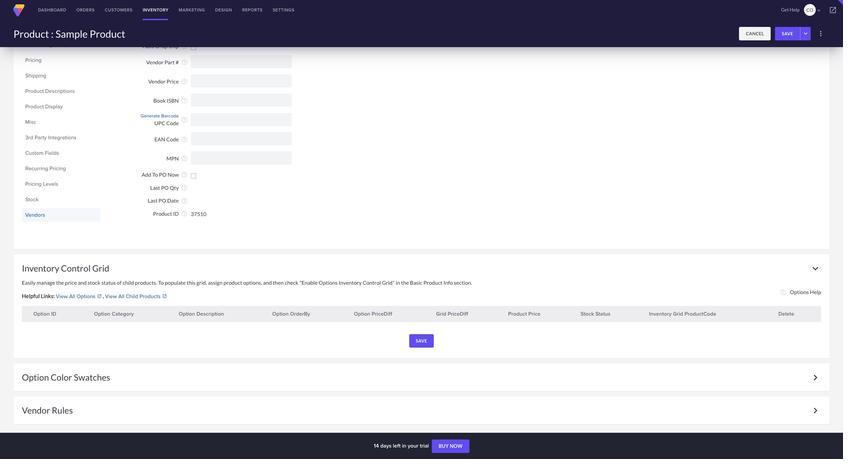 Task type: vqa. For each thing, say whether or not it's contained in the screenshot.
rightmost store
no



Task type: locate. For each thing, give the bounding box(es) containing it.
0 horizontal spatial pricediff
[[372, 310, 393, 318]]

price for product
[[529, 310, 541, 318]]

shipping
[[25, 72, 46, 80]]

info left section.
[[444, 279, 453, 286]]

marketing
[[179, 7, 205, 13]]

get
[[782, 7, 790, 12]]

to inside add to po now help_outline
[[152, 171, 158, 178]]

2 pricediff from the left
[[448, 310, 469, 318]]

the left price
[[56, 279, 64, 286]]

1 horizontal spatial id
[[173, 211, 179, 217]]

pricediff down section.
[[448, 310, 469, 318]]

0 vertical spatial save link
[[776, 27, 801, 40]]

ean code help_outline
[[155, 136, 188, 143]]

1 vertical spatial vendor
[[148, 78, 166, 84]]

1 vertical spatial info
[[444, 279, 453, 286]]

in right left
[[402, 442, 407, 450]]

help_outline right #
[[181, 59, 188, 66]]

assign
[[208, 279, 223, 286]]

0 horizontal spatial stock
[[25, 196, 39, 204]]

2 view from the left
[[105, 293, 117, 300]]

expand_more for inventory control grid
[[810, 263, 822, 274]]

help
[[790, 7, 800, 12], [811, 289, 822, 295]]

pricing down search
[[25, 56, 42, 64]]

id down date
[[173, 211, 179, 217]]

option id
[[33, 310, 56, 318]]

options down stock on the bottom of the page
[[77, 293, 95, 300]]

0 vertical spatial help
[[790, 7, 800, 12]]

last po date help_outline
[[148, 198, 188, 204]]

0 vertical spatial stock
[[25, 196, 39, 204]]

mpn help_outline
[[167, 155, 188, 162]]

0 vertical spatial po
[[159, 171, 167, 178]]

37510
[[191, 211, 207, 217]]

help_outline up the mpn help_outline on the left top of page
[[181, 136, 188, 143]]

view all child products link
[[105, 293, 167, 300]]

1 horizontal spatial in
[[402, 442, 407, 450]]

swatches
[[74, 372, 110, 383]]

info up product : sample product
[[62, 16, 77, 27]]

0 vertical spatial code
[[166, 120, 179, 126]]

1 horizontal spatial grid
[[437, 310, 447, 318]]

help_outline inside vendor price help_outline
[[181, 78, 188, 85]]

product display link
[[25, 101, 97, 113]]

po inside add to po now help_outline
[[159, 171, 167, 178]]

help_outline down the mpn help_outline on the left top of page
[[181, 171, 188, 178]]

drop
[[155, 43, 168, 49]]

po
[[159, 171, 167, 178], [161, 184, 169, 191], [159, 198, 166, 204]]

1 vertical spatial stock
[[581, 310, 595, 318]]

product inside product id help_outline 37510
[[153, 211, 172, 217]]

0 horizontal spatial now
[[168, 171, 179, 178]]

view
[[56, 293, 68, 300], [105, 293, 117, 300]]

delete
[[779, 310, 795, 318]]

pricediff for grid pricediff
[[448, 310, 469, 318]]

0 horizontal spatial all
[[69, 293, 75, 300]]

basic
[[410, 279, 423, 286]]

2 vertical spatial pricing
[[25, 180, 42, 188]]

price
[[167, 78, 179, 84], [529, 310, 541, 318]]

isbn
[[167, 97, 179, 104]]

pricediff down grid"
[[372, 310, 393, 318]]

0 horizontal spatial save link
[[409, 334, 434, 348]]

po for last po qty help_outline
[[161, 184, 169, 191]]

view right ,
[[105, 293, 117, 300]]

vendor inside vendor part # help_outline
[[146, 59, 164, 65]]

product
[[13, 28, 49, 40], [90, 28, 125, 40], [25, 87, 44, 95], [25, 103, 44, 111], [153, 211, 172, 217], [424, 279, 443, 286], [509, 310, 527, 318]]

product display
[[25, 103, 63, 111]]

1 vertical spatial help
[[811, 289, 822, 295]]

2 vertical spatial po
[[159, 198, 166, 204]]

2 vertical spatial vendor
[[22, 405, 50, 416]]

0 horizontal spatial view
[[56, 293, 68, 300]]

1 horizontal spatial now
[[450, 444, 463, 449]]

1 vertical spatial id
[[51, 310, 56, 318]]

help_outline inside product id help_outline 37510
[[181, 211, 188, 217]]

1 vertical spatial save link
[[409, 334, 434, 348]]

id
[[173, 211, 179, 217], [51, 310, 56, 318]]

all left child
[[118, 293, 125, 300]]

stock link
[[25, 194, 97, 206]]

grid
[[92, 263, 109, 274], [437, 310, 447, 318], [674, 310, 684, 318]]

vendor for vendor part # help_outline
[[146, 59, 164, 65]]

price for vendor
[[167, 78, 179, 84]]

options
[[319, 279, 338, 286], [791, 289, 810, 295], [77, 293, 95, 300]]

book
[[154, 97, 166, 104]]

pricing down recurring
[[25, 180, 42, 188]]

vendor for vendor rules
[[22, 405, 50, 416]]

0 horizontal spatial control
[[61, 263, 91, 274]]

1 vertical spatial pricing
[[50, 165, 66, 173]]

id inside product id help_outline 37510
[[173, 211, 179, 217]]

2 horizontal spatial options
[[791, 289, 810, 295]]

in right grid"
[[396, 279, 400, 286]]

0 horizontal spatial and
[[78, 279, 87, 286]]

last down the "add"
[[150, 184, 160, 191]]

0 vertical spatial control
[[61, 263, 91, 274]]

1 vertical spatial now
[[450, 444, 463, 449]]

child
[[123, 279, 134, 286]]

status
[[596, 310, 611, 318]]

1 vertical spatial control
[[363, 279, 381, 286]]

now right "buy"
[[450, 444, 463, 449]]

design
[[215, 7, 232, 13]]

the
[[56, 279, 64, 286], [401, 279, 409, 286]]

2 expand_more from the top
[[810, 263, 822, 274]]

1 horizontal spatial pricediff
[[448, 310, 469, 318]]

option
[[33, 310, 50, 318], [94, 310, 110, 318], [179, 310, 195, 318], [272, 310, 289, 318], [354, 310, 371, 318], [22, 372, 49, 383]]

help_outline inside the mpn help_outline
[[181, 155, 188, 162]]

"enable
[[300, 279, 318, 286]]

book isbn help_outline
[[154, 97, 188, 104]]

expand_more for option color swatches
[[810, 372, 822, 384]]

product for product id help_outline 37510
[[153, 211, 172, 217]]

now up qty
[[168, 171, 179, 178]]

1 vertical spatial save
[[416, 338, 428, 344]]

help_outline left "37510"
[[181, 211, 188, 217]]

0 horizontal spatial options
[[77, 293, 95, 300]]

1 horizontal spatial all
[[118, 293, 125, 300]]

help_outline inside last po date help_outline
[[181, 198, 188, 204]]

generate barcode upc code help_outline
[[141, 113, 188, 126]]

product
[[224, 279, 242, 286]]

None text field
[[191, 55, 292, 68], [191, 74, 292, 88], [191, 94, 292, 107], [191, 133, 292, 146], [191, 55, 292, 68], [191, 74, 292, 88], [191, 94, 292, 107], [191, 133, 292, 146]]

vendor up 'book'
[[148, 78, 166, 84]]

3rd party integrations
[[25, 134, 77, 142]]

all
[[69, 293, 75, 300], [118, 293, 125, 300]]

1 horizontal spatial price
[[529, 310, 541, 318]]

0 vertical spatial vendor
[[146, 59, 164, 65]]

help_outline right the 'barcode' at the top of the page
[[181, 117, 188, 123]]

1 horizontal spatial save link
[[776, 27, 801, 40]]

help_outline right qty
[[181, 185, 188, 191]]

code down the 'barcode' at the top of the page
[[166, 120, 179, 126]]

options up delete
[[791, 289, 810, 295]]

the left basic
[[401, 279, 409, 286]]

0 vertical spatial pricing
[[25, 56, 42, 64]]

optimization
[[61, 41, 91, 49]]

inventory grid productcode
[[650, 310, 717, 318]]

3 expand_more from the top
[[810, 372, 822, 384]]

1 view from the left
[[56, 293, 68, 300]]

populate
[[165, 279, 186, 286]]

pricing down custom fields link
[[50, 165, 66, 173]]

option for option category
[[94, 310, 110, 318]]

1 vertical spatial code
[[166, 136, 179, 142]]

help_outline inside ean code help_outline
[[181, 136, 188, 143]]

1 horizontal spatial stock
[[581, 310, 595, 318]]

0 vertical spatial now
[[168, 171, 179, 178]]

description
[[197, 310, 224, 318]]

product descriptions
[[25, 87, 75, 95]]

rules
[[52, 405, 73, 416]]

levels
[[43, 180, 58, 188]]

None text field
[[191, 113, 292, 126], [191, 152, 292, 165], [191, 113, 292, 126], [191, 152, 292, 165]]

0 horizontal spatial id
[[51, 310, 56, 318]]

product for product price
[[509, 310, 527, 318]]

your
[[408, 442, 419, 450]]

last left date
[[148, 198, 158, 204]]

0 vertical spatial last
[[150, 184, 160, 191]]

vendor inside vendor price help_outline
[[148, 78, 166, 84]]

view right links:
[[56, 293, 68, 300]]

stock left the status
[[581, 310, 595, 318]]

1 vertical spatial in
[[402, 442, 407, 450]]

po up last po qty help_outline
[[159, 171, 167, 178]]

help_outline
[[181, 43, 188, 49], [181, 59, 188, 66], [181, 78, 188, 85], [181, 97, 188, 104], [181, 117, 188, 123], [181, 136, 188, 143], [181, 155, 188, 162], [181, 171, 188, 178], [181, 185, 188, 191], [181, 198, 188, 204], [181, 211, 188, 217], [781, 289, 787, 296]]

1 vertical spatial price
[[529, 310, 541, 318]]

shipping link
[[25, 70, 97, 82]]

help_outline right isbn
[[181, 97, 188, 104]]

1 pricediff from the left
[[372, 310, 393, 318]]

links:
[[41, 293, 55, 299]]

pricing inside pricing link
[[25, 56, 42, 64]]

cancel
[[747, 31, 765, 36]]

2 code from the top
[[166, 136, 179, 142]]

left
[[393, 442, 401, 450]]

0 vertical spatial in
[[396, 279, 400, 286]]

0 horizontal spatial price
[[167, 78, 179, 84]]

option for option pricediff
[[354, 310, 371, 318]]

pricing inside the pricing levels link
[[25, 180, 42, 188]]

2 and from the left
[[263, 279, 272, 286]]

code right ean
[[166, 136, 179, 142]]

save
[[783, 31, 794, 36], [416, 338, 428, 344]]

help_outline right mpn
[[181, 155, 188, 162]]

help_outline up delete
[[781, 289, 787, 296]]

now inside add to po now help_outline
[[168, 171, 179, 178]]


[[830, 6, 838, 14]]

0 vertical spatial price
[[167, 78, 179, 84]]

child
[[126, 293, 138, 300]]

fields
[[45, 149, 59, 157]]

last
[[150, 184, 160, 191], [148, 198, 158, 204]]

orderby
[[290, 310, 310, 318]]

stock up the vendors
[[25, 196, 39, 204]]

1 vertical spatial last
[[148, 198, 158, 204]]

2 all from the left
[[118, 293, 125, 300]]

help_outline inside add to po now help_outline
[[181, 171, 188, 178]]

id down helpful links: view all options
[[51, 310, 56, 318]]

help_outline right the ship
[[181, 43, 188, 49]]

to right the "add"
[[152, 171, 158, 178]]

last inside last po date help_outline
[[148, 198, 158, 204]]

options right "enable
[[319, 279, 338, 286]]

to
[[152, 171, 158, 178], [158, 279, 164, 286]]

barcode
[[161, 113, 179, 119]]

price inside vendor price help_outline
[[167, 78, 179, 84]]

control up price
[[61, 263, 91, 274]]

pricing for pricing levels
[[25, 180, 42, 188]]

0 horizontal spatial the
[[56, 279, 64, 286]]

1 vertical spatial po
[[161, 184, 169, 191]]

1 horizontal spatial the
[[401, 279, 409, 286]]

buy
[[439, 444, 449, 449]]

po inside last po qty help_outline
[[161, 184, 169, 191]]

vendors
[[25, 211, 45, 219]]

code
[[166, 120, 179, 126], [166, 136, 179, 142]]

vendor price help_outline
[[148, 78, 188, 85]]

then
[[273, 279, 284, 286]]


[[817, 7, 823, 13]]

display
[[45, 103, 63, 111]]

po inside last po date help_outline
[[159, 198, 166, 204]]

vendor left part
[[146, 59, 164, 65]]

0 horizontal spatial info
[[62, 16, 77, 27]]

and right price
[[78, 279, 87, 286]]

help_outline up book isbn help_outline
[[181, 78, 188, 85]]

category
[[112, 310, 134, 318]]

option for option color swatches
[[22, 372, 49, 383]]

1 horizontal spatial save
[[783, 31, 794, 36]]

and left then
[[263, 279, 272, 286]]

1 horizontal spatial help
[[811, 289, 822, 295]]

vendor
[[146, 59, 164, 65], [148, 78, 166, 84], [22, 405, 50, 416]]

1 horizontal spatial view
[[105, 293, 117, 300]]

product for product : sample product
[[13, 28, 49, 40]]

customers
[[105, 7, 133, 13]]

vendor left rules
[[22, 405, 50, 416]]

po left date
[[159, 198, 166, 204]]

1 horizontal spatial info
[[444, 279, 453, 286]]

4 expand_more from the top
[[810, 405, 822, 417]]

stock for stock status
[[581, 310, 595, 318]]

1 horizontal spatial and
[[263, 279, 272, 286]]

last inside last po qty help_outline
[[150, 184, 160, 191]]

1 expand_more from the top
[[810, 16, 822, 28]]

help_outline inside auto drop ship help_outline
[[181, 43, 188, 49]]

0 vertical spatial to
[[152, 171, 158, 178]]

vendor rules
[[22, 405, 73, 416]]

pricediff
[[372, 310, 393, 318], [448, 310, 469, 318]]

orders
[[76, 7, 95, 13]]

po left qty
[[161, 184, 169, 191]]

0 vertical spatial id
[[173, 211, 179, 217]]

all down price
[[69, 293, 75, 300]]

help_outline right date
[[181, 198, 188, 204]]

code inside ean code help_outline
[[166, 136, 179, 142]]

stock for stock
[[25, 196, 39, 204]]

control left grid"
[[363, 279, 381, 286]]

1 code from the top
[[166, 120, 179, 126]]

to left populate
[[158, 279, 164, 286]]



Task type: describe. For each thing, give the bounding box(es) containing it.
reports
[[242, 7, 263, 13]]

option category
[[94, 310, 134, 318]]

date
[[167, 198, 179, 204]]

#
[[176, 59, 179, 65]]

,
[[103, 293, 104, 299]]

stock status
[[581, 310, 611, 318]]

0 horizontal spatial save
[[416, 338, 428, 344]]

status
[[101, 279, 116, 286]]

color
[[51, 372, 72, 383]]

product descriptions link
[[25, 86, 97, 97]]

custom
[[25, 149, 44, 157]]

1 and from the left
[[78, 279, 87, 286]]

option orderby
[[272, 310, 310, 318]]

advanced
[[22, 16, 60, 27]]

option for option id
[[33, 310, 50, 318]]

0 horizontal spatial grid
[[92, 263, 109, 274]]

1 horizontal spatial control
[[363, 279, 381, 286]]

1 all from the left
[[69, 293, 75, 300]]

last for last po qty help_outline
[[150, 184, 160, 191]]

qty
[[170, 184, 179, 191]]

pricing levels
[[25, 180, 58, 188]]

options,
[[243, 279, 262, 286]]

option description
[[179, 310, 224, 318]]

1 the from the left
[[56, 279, 64, 286]]

view all options link
[[56, 293, 102, 300]]

search engine optimization link
[[25, 39, 97, 51]]

option for option orderby
[[272, 310, 289, 318]]

po for last po date help_outline
[[159, 198, 166, 204]]

option for option description
[[179, 310, 195, 318]]

auto drop ship help_outline
[[143, 43, 188, 49]]

products
[[140, 293, 161, 300]]

help_outline inside book isbn help_outline
[[181, 97, 188, 104]]

this
[[187, 279, 196, 286]]

recurring
[[25, 165, 48, 173]]

vendor part # help_outline
[[146, 59, 188, 66]]

14 days left in your trial
[[374, 442, 431, 450]]

search
[[25, 41, 42, 49]]

generate
[[141, 113, 160, 119]]

pricing for pricing
[[25, 56, 42, 64]]

0 horizontal spatial help
[[790, 7, 800, 12]]

vendor for vendor price help_outline
[[148, 78, 166, 84]]

3rd party integrations link
[[25, 132, 97, 144]]

easily manage the price and stock status of child products. to populate this grid, assign product options, and then check "enable options inventory control grid" in the basic product info section.
[[22, 279, 473, 286]]

id for option
[[51, 310, 56, 318]]

grid,
[[197, 279, 207, 286]]

ean
[[155, 136, 165, 142]]

dashboard
[[38, 7, 66, 13]]

price
[[65, 279, 77, 286]]

grid"
[[382, 279, 395, 286]]

sample
[[56, 28, 88, 40]]

inventory for inventory grid productcode
[[650, 310, 672, 318]]

0 vertical spatial info
[[62, 16, 77, 27]]

pricing inside recurring pricing link
[[50, 165, 66, 173]]

days
[[381, 442, 392, 450]]

party
[[35, 134, 47, 142]]

2 the from the left
[[401, 279, 409, 286]]

 link
[[824, 0, 844, 20]]

0 vertical spatial save
[[783, 31, 794, 36]]

cancel link
[[740, 27, 771, 40]]

add to po now help_outline
[[142, 171, 188, 178]]

co 
[[807, 7, 823, 13]]

0 horizontal spatial in
[[396, 279, 400, 286]]

help inside the help_outline options help
[[811, 289, 822, 295]]

product : sample product
[[13, 28, 125, 40]]

integrations
[[48, 134, 77, 142]]

help_outline options help
[[781, 289, 822, 296]]

last for last po date help_outline
[[148, 198, 158, 204]]

custom fields
[[25, 149, 59, 157]]

inventory for inventory
[[143, 7, 169, 13]]

stock
[[88, 279, 100, 286]]

helpful
[[22, 293, 40, 299]]

expand_more for advanced info
[[810, 16, 822, 28]]

code inside generate barcode upc code help_outline
[[166, 120, 179, 126]]

manage
[[37, 279, 55, 286]]

options inside the help_outline options help
[[791, 289, 810, 295]]

pricediff for option pricediff
[[372, 310, 393, 318]]

product id help_outline 37510
[[153, 211, 207, 217]]

product for product descriptions
[[25, 87, 44, 95]]

inventory for inventory control grid
[[22, 263, 59, 274]]

1 horizontal spatial options
[[319, 279, 338, 286]]

vendors link
[[25, 210, 97, 221]]

id for product
[[173, 211, 179, 217]]

get help
[[782, 7, 800, 12]]

more_vert button
[[815, 27, 828, 40]]

buy now link
[[432, 440, 470, 453]]

help_outline inside last po qty help_outline
[[181, 185, 188, 191]]

2 horizontal spatial grid
[[674, 310, 684, 318]]

search engine optimization
[[25, 41, 91, 49]]

check
[[285, 279, 299, 286]]

1 vertical spatial to
[[158, 279, 164, 286]]

product for product display
[[25, 103, 44, 111]]

inventory control grid
[[22, 263, 109, 274]]

productcode
[[685, 310, 717, 318]]

engine
[[43, 41, 60, 49]]

:
[[51, 28, 54, 40]]

help_outline inside generate barcode upc code help_outline
[[181, 117, 188, 123]]

help_outline inside vendor part # help_outline
[[181, 59, 188, 66]]

expand_more for vendor rules
[[810, 405, 822, 417]]

last po qty help_outline
[[150, 184, 188, 191]]

buy now
[[439, 444, 463, 449]]

grid pricediff
[[437, 310, 469, 318]]

dashboard link
[[33, 0, 71, 20]]

add
[[142, 171, 151, 178]]

product price
[[509, 310, 541, 318]]

misc link
[[25, 117, 97, 128]]

, view all child products
[[103, 293, 161, 300]]

part
[[165, 59, 175, 65]]

3rd
[[25, 134, 33, 142]]

easily
[[22, 279, 36, 286]]



